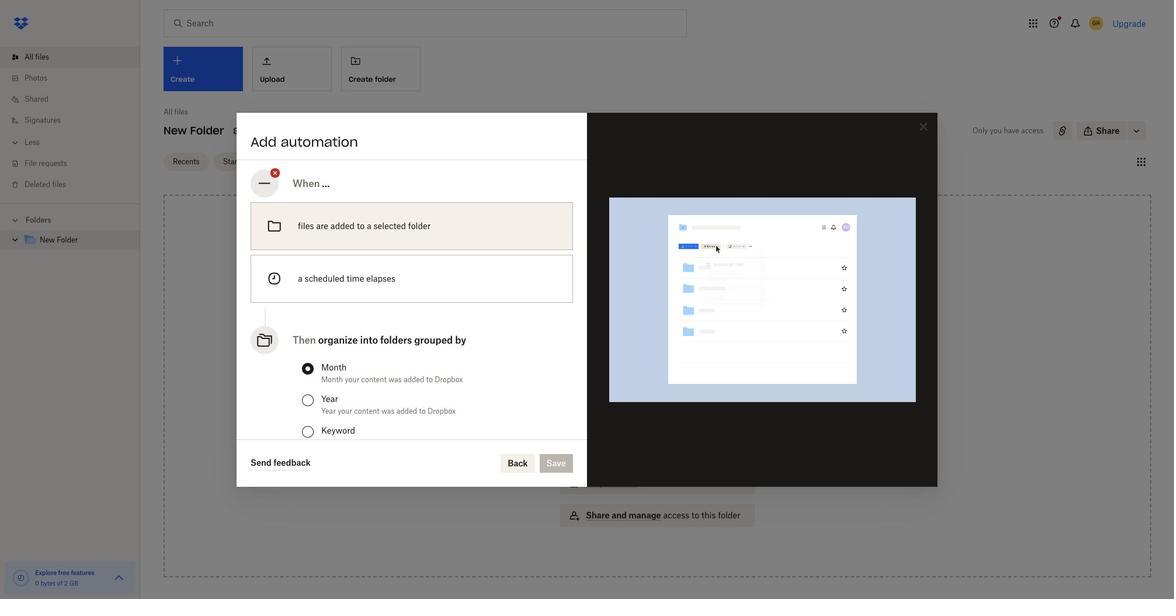 Task type: vqa. For each thing, say whether or not it's contained in the screenshot.
professional
no



Task type: describe. For each thing, give the bounding box(es) containing it.
Keyword radio
[[302, 426, 314, 437]]

new folder inside "link"
[[40, 236, 78, 244]]

to left selected
[[357, 221, 365, 231]]

requests
[[39, 159, 67, 168]]

specific
[[354, 438, 380, 447]]

0 vertical spatial a
[[367, 221, 372, 231]]

organize into folders grouped by
[[318, 334, 466, 346]]

to left add
[[651, 382, 659, 392]]

explore free features 0 bytes of 2 gb
[[35, 569, 95, 587]]

organize
[[318, 334, 358, 346]]

keyword
[[321, 425, 355, 435]]

send feedback button
[[251, 456, 311, 470]]

folders
[[381, 334, 412, 346]]

added right 'are'
[[331, 221, 355, 231]]

1 year from the top
[[321, 394, 338, 404]]

folders button
[[0, 211, 140, 229]]

deleted
[[25, 180, 50, 189]]

back
[[508, 458, 528, 468]]

1 horizontal spatial new
[[164, 124, 187, 137]]

signatures
[[25, 116, 61, 124]]

access
[[586, 412, 615, 422]]

added inside year year your content was added to dropbox
[[397, 406, 417, 415]]

manage
[[629, 510, 661, 520]]

1 month from the top
[[321, 362, 347, 372]]

recents button
[[164, 152, 209, 171]]

content right add
[[678, 382, 709, 392]]

upgrade link
[[1113, 18, 1147, 28]]

keyword group by specific keywords
[[321, 425, 413, 447]]

feedback
[[274, 458, 311, 468]]

files inside list item
[[35, 53, 49, 61]]

deleted files
[[25, 180, 66, 189]]

only
[[973, 126, 989, 135]]

shared
[[25, 95, 49, 103]]

to inside month month your content was added to dropbox
[[426, 375, 433, 384]]

access button
[[561, 406, 755, 429]]

when
[[293, 177, 320, 189]]

added inside month month your content was added to dropbox
[[404, 375, 425, 384]]

automation
[[281, 134, 358, 150]]

1 vertical spatial this
[[702, 510, 716, 520]]

add automation
[[251, 134, 358, 150]]

folders
[[26, 216, 51, 224]]

more ways to add content
[[606, 382, 709, 392]]

ways
[[629, 382, 649, 392]]

free
[[58, 569, 70, 576]]

signatures link
[[9, 110, 140, 131]]

share for share and manage access to this folder
[[586, 510, 610, 520]]

share for share
[[1097, 126, 1120, 136]]

2
[[64, 580, 68, 587]]

1 horizontal spatial folder
[[190, 124, 224, 137]]

all files list item
[[0, 47, 140, 68]]

send
[[251, 458, 272, 468]]

add automation dialog
[[237, 113, 938, 487]]

time
[[347, 273, 364, 283]]

or
[[608, 323, 616, 333]]

0 vertical spatial this
[[698, 478, 713, 487]]

use
[[618, 323, 632, 333]]

dropbox image
[[9, 12, 33, 35]]

files inside add automation dialog
[[298, 221, 314, 231]]

deleted files link
[[9, 174, 140, 195]]

import button
[[561, 438, 755, 462]]

to right be
[[688, 478, 696, 487]]

dropbox for month
[[435, 375, 463, 384]]

access for have
[[1022, 126, 1044, 135]]

create folder
[[349, 75, 396, 83]]

be
[[650, 478, 660, 487]]

drop
[[608, 310, 627, 320]]

features
[[71, 569, 95, 576]]

back button
[[501, 454, 535, 473]]

then
[[293, 334, 316, 346]]

month month your content was added to dropbox
[[321, 362, 463, 384]]

new folder link
[[23, 233, 131, 248]]

quota usage element
[[12, 569, 30, 587]]

more
[[606, 382, 627, 392]]

year year your content was added to dropbox
[[321, 394, 456, 415]]

file requests link
[[9, 153, 140, 174]]

1 horizontal spatial all
[[164, 108, 173, 116]]

gb
[[69, 580, 78, 587]]

and
[[612, 510, 627, 520]]

1 vertical spatial all files link
[[164, 106, 188, 118]]

less
[[25, 138, 40, 147]]

more ways to add content element
[[558, 381, 757, 539]]

to down request files to be added to this folder
[[692, 510, 700, 520]]

file requests
[[25, 159, 67, 168]]

shared link
[[9, 89, 140, 110]]

dropbox for year
[[428, 406, 456, 415]]

photos
[[25, 74, 47, 82]]

create
[[349, 75, 373, 83]]

upgrade
[[1113, 18, 1147, 28]]

to left be
[[640, 478, 648, 487]]

request files to be added to this folder
[[586, 478, 737, 487]]

recents
[[173, 157, 200, 166]]

files inside drop files here to upload, or use the 'upload' button
[[629, 310, 646, 320]]

files up recents on the top
[[174, 108, 188, 116]]



Task type: locate. For each thing, give the bounding box(es) containing it.
1 horizontal spatial a
[[367, 221, 372, 231]]

all files link
[[9, 47, 140, 68], [164, 106, 188, 118]]

0
[[35, 580, 39, 587]]

all inside list item
[[25, 53, 33, 61]]

1 vertical spatial was
[[382, 406, 395, 415]]

into
[[360, 334, 378, 346]]

month
[[321, 362, 347, 372], [321, 375, 343, 384]]

a
[[367, 221, 372, 231], [298, 273, 303, 283]]

1 vertical spatial your
[[338, 406, 352, 415]]

add
[[661, 382, 676, 392]]

new down folders
[[40, 236, 55, 244]]

1 vertical spatial new
[[40, 236, 55, 244]]

0 horizontal spatial all files link
[[9, 47, 140, 68]]

share and manage access to this folder
[[586, 510, 741, 520]]

keywords
[[382, 438, 413, 447]]

content for year
[[354, 406, 380, 415]]

new inside "link"
[[40, 236, 55, 244]]

folder
[[375, 75, 396, 83], [408, 221, 431, 231], [715, 478, 737, 487], [719, 510, 741, 520]]

dropbox
[[435, 375, 463, 384], [428, 406, 456, 415]]

was up keyword group by specific keywords
[[382, 406, 395, 415]]

1 vertical spatial share
[[586, 510, 610, 520]]

group
[[321, 438, 342, 447]]

your for month
[[345, 375, 360, 384]]

send feedback
[[251, 458, 311, 468]]

scheduled
[[305, 273, 345, 283]]

1 vertical spatial dropbox
[[428, 406, 456, 415]]

was for month
[[389, 375, 402, 384]]

bytes
[[41, 580, 56, 587]]

month right month option at the left bottom of the page
[[321, 362, 347, 372]]

0 horizontal spatial folder
[[57, 236, 78, 244]]

0 horizontal spatial all
[[25, 53, 33, 61]]

all files link up recents on the top
[[164, 106, 188, 118]]

1 vertical spatial all files
[[164, 108, 188, 116]]

2 month from the top
[[321, 375, 343, 384]]

only you have access
[[973, 126, 1044, 135]]

access right manage
[[664, 510, 690, 520]]

by down keyword
[[344, 438, 352, 447]]

are
[[316, 221, 329, 231]]

to down 'grouped'
[[426, 375, 433, 384]]

was inside year year your content was added to dropbox
[[382, 406, 395, 415]]

added up keywords
[[397, 406, 417, 415]]

added
[[331, 221, 355, 231], [404, 375, 425, 384], [397, 406, 417, 415], [662, 478, 686, 487]]

elapses
[[367, 273, 396, 283]]

folder down folders button
[[57, 236, 78, 244]]

0 vertical spatial all files
[[25, 53, 49, 61]]

content inside year year your content was added to dropbox
[[354, 406, 380, 415]]

all files up photos
[[25, 53, 49, 61]]

have
[[1004, 126, 1020, 135]]

all up the recents button on the top left
[[164, 108, 173, 116]]

1 horizontal spatial share
[[1097, 126, 1120, 136]]

new
[[164, 124, 187, 137], [40, 236, 55, 244]]

new folder
[[164, 124, 224, 137], [40, 236, 78, 244]]

your down organize
[[345, 375, 360, 384]]

all files link inside list
[[9, 47, 140, 68]]

files right deleted
[[52, 180, 66, 189]]

a left scheduled
[[298, 273, 303, 283]]

your for year
[[338, 406, 352, 415]]

share inside more ways to add content element
[[586, 510, 610, 520]]

this down request files to be added to this folder
[[702, 510, 716, 520]]

all files
[[25, 53, 49, 61], [164, 108, 188, 116]]

year up keyword
[[321, 406, 336, 415]]

new folder up recents on the top
[[164, 124, 224, 137]]

add
[[251, 134, 277, 150]]

by
[[455, 334, 466, 346], [344, 438, 352, 447]]

access right the have
[[1022, 126, 1044, 135]]

1 vertical spatial access
[[664, 510, 690, 520]]

0 horizontal spatial access
[[664, 510, 690, 520]]

to
[[357, 221, 365, 231], [668, 310, 676, 320], [426, 375, 433, 384], [651, 382, 659, 392], [419, 406, 426, 415], [640, 478, 648, 487], [688, 478, 696, 487], [692, 510, 700, 520]]

to down month month your content was added to dropbox
[[419, 406, 426, 415]]

drop files here to upload, or use the 'upload' button
[[608, 310, 708, 333]]

month down organize
[[321, 375, 343, 384]]

year
[[321, 394, 338, 404], [321, 406, 336, 415]]

dropbox inside month month your content was added to dropbox
[[435, 375, 463, 384]]

0 horizontal spatial by
[[344, 438, 352, 447]]

content up year year your content was added to dropbox
[[362, 375, 387, 384]]

1 vertical spatial all
[[164, 108, 173, 116]]

create folder button
[[341, 47, 421, 91]]

your inside year year your content was added to dropbox
[[338, 406, 352, 415]]

0 vertical spatial your
[[345, 375, 360, 384]]

0 horizontal spatial share
[[586, 510, 610, 520]]

all files up recents on the top
[[164, 108, 188, 116]]

file
[[25, 159, 37, 168]]

files
[[35, 53, 49, 61], [174, 108, 188, 116], [52, 180, 66, 189], [298, 221, 314, 231], [629, 310, 646, 320], [621, 478, 638, 487]]

access for manage
[[664, 510, 690, 520]]

all
[[25, 53, 33, 61], [164, 108, 173, 116]]

0 vertical spatial new folder
[[164, 124, 224, 137]]

starred button
[[214, 152, 258, 171]]

of
[[57, 580, 63, 587]]

starred
[[223, 157, 248, 166]]

0 vertical spatial folder
[[190, 124, 224, 137]]

this right be
[[698, 478, 713, 487]]

files up photos
[[35, 53, 49, 61]]

1 horizontal spatial new folder
[[164, 124, 224, 137]]

folder up recents on the top
[[190, 124, 224, 137]]

you
[[991, 126, 1002, 135]]

1 horizontal spatial by
[[455, 334, 466, 346]]

your inside month month your content was added to dropbox
[[345, 375, 360, 384]]

a left selected
[[367, 221, 372, 231]]

0 vertical spatial was
[[389, 375, 402, 384]]

share inside button
[[1097, 126, 1120, 136]]

was for year
[[382, 406, 395, 415]]

Year radio
[[302, 394, 314, 406]]

explore
[[35, 569, 57, 576]]

list
[[0, 40, 140, 203]]

1 vertical spatial year
[[321, 406, 336, 415]]

to inside year year your content was added to dropbox
[[419, 406, 426, 415]]

content for month
[[362, 375, 387, 384]]

was
[[389, 375, 402, 384], [382, 406, 395, 415]]

button
[[682, 323, 708, 333]]

this
[[698, 478, 713, 487], [702, 510, 716, 520]]

photos link
[[9, 68, 140, 89]]

grouped
[[415, 334, 453, 346]]

2 year from the top
[[321, 406, 336, 415]]

share button
[[1077, 122, 1127, 140]]

0 vertical spatial access
[[1022, 126, 1044, 135]]

folder
[[190, 124, 224, 137], [57, 236, 78, 244]]

added up year year your content was added to dropbox
[[404, 375, 425, 384]]

0 vertical spatial dropbox
[[435, 375, 463, 384]]

less image
[[9, 137, 21, 148]]

0 vertical spatial year
[[321, 394, 338, 404]]

new up recents on the top
[[164, 124, 187, 137]]

...
[[322, 177, 330, 189]]

selected
[[374, 221, 406, 231]]

files left 'are'
[[298, 221, 314, 231]]

1 vertical spatial month
[[321, 375, 343, 384]]

request
[[586, 478, 619, 487]]

dropbox inside year year your content was added to dropbox
[[428, 406, 456, 415]]

0 vertical spatial month
[[321, 362, 347, 372]]

all up photos
[[25, 53, 33, 61]]

content inside month month your content was added to dropbox
[[362, 375, 387, 384]]

1 vertical spatial a
[[298, 273, 303, 283]]

all files link up shared link
[[9, 47, 140, 68]]

content
[[362, 375, 387, 384], [678, 382, 709, 392], [354, 406, 380, 415]]

a scheduled time elapses
[[298, 273, 396, 283]]

added inside more ways to add content element
[[662, 478, 686, 487]]

1 horizontal spatial all files
[[164, 108, 188, 116]]

0 horizontal spatial all files
[[25, 53, 49, 61]]

files left be
[[621, 478, 638, 487]]

0 vertical spatial new
[[164, 124, 187, 137]]

0 horizontal spatial new
[[40, 236, 55, 244]]

files inside more ways to add content element
[[621, 478, 638, 487]]

added right be
[[662, 478, 686, 487]]

here
[[648, 310, 666, 320]]

0 vertical spatial share
[[1097, 126, 1120, 136]]

your
[[345, 375, 360, 384], [338, 406, 352, 415]]

0 vertical spatial all files link
[[9, 47, 140, 68]]

import
[[586, 445, 614, 455]]

content up keyword group by specific keywords
[[354, 406, 380, 415]]

your up keyword
[[338, 406, 352, 415]]

0 horizontal spatial a
[[298, 273, 303, 283]]

upload,
[[678, 310, 708, 320]]

files up the
[[629, 310, 646, 320]]

by right 'grouped'
[[455, 334, 466, 346]]

access inside more ways to add content element
[[664, 510, 690, 520]]

by inside keyword group by specific keywords
[[344, 438, 352, 447]]

year right year option
[[321, 394, 338, 404]]

1 horizontal spatial all files link
[[164, 106, 188, 118]]

folder inside add automation dialog
[[408, 221, 431, 231]]

files are added to a selected folder
[[298, 221, 431, 231]]

all files inside list item
[[25, 53, 49, 61]]

list containing all files
[[0, 40, 140, 203]]

folder inside "link"
[[57, 236, 78, 244]]

'upload'
[[649, 323, 680, 333]]

folder inside create folder button
[[375, 75, 396, 83]]

new folder down folders button
[[40, 236, 78, 244]]

1 vertical spatial by
[[344, 438, 352, 447]]

Month radio
[[302, 363, 314, 374]]

was up year year your content was added to dropbox
[[389, 375, 402, 384]]

0 vertical spatial by
[[455, 334, 466, 346]]

to right here
[[668, 310, 676, 320]]

1 horizontal spatial access
[[1022, 126, 1044, 135]]

to inside drop files here to upload, or use the 'upload' button
[[668, 310, 676, 320]]

1 vertical spatial folder
[[57, 236, 78, 244]]

0 horizontal spatial new folder
[[40, 236, 78, 244]]

1 vertical spatial new folder
[[40, 236, 78, 244]]

0 vertical spatial all
[[25, 53, 33, 61]]

was inside month month your content was added to dropbox
[[389, 375, 402, 384]]

the
[[634, 323, 646, 333]]



